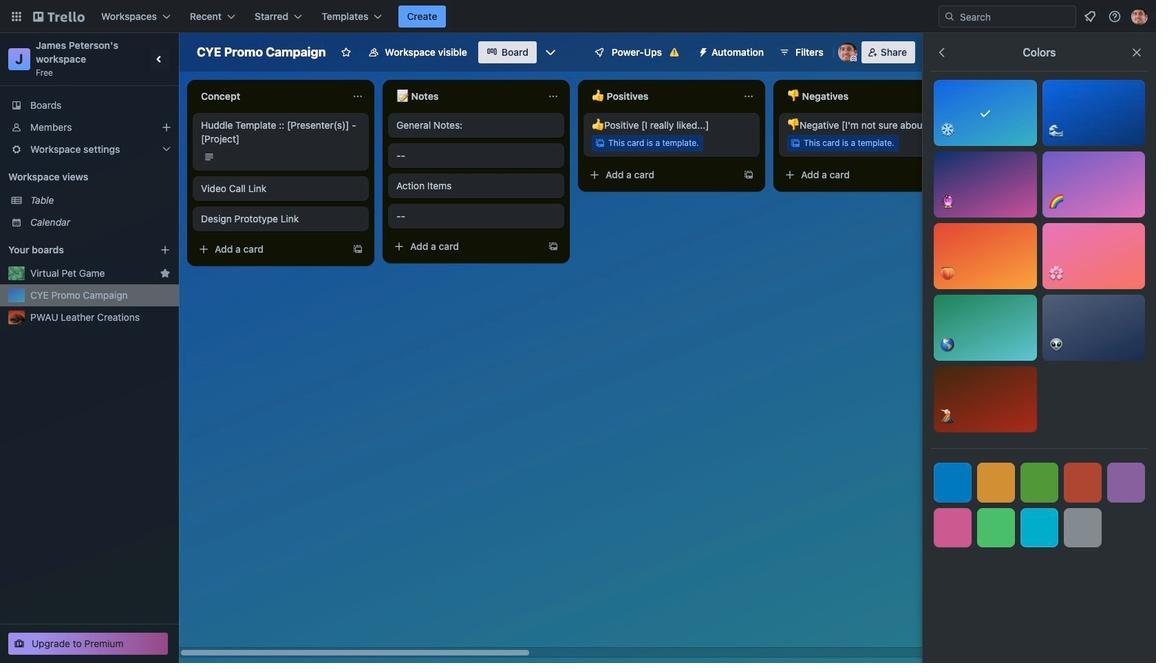 Task type: vqa. For each thing, say whether or not it's contained in the screenshot.
the left THE APPLE
no



Task type: describe. For each thing, give the bounding box(es) containing it.
customize views image
[[544, 45, 558, 59]]

star or unstar board image
[[341, 47, 352, 58]]

sm image
[[693, 41, 712, 61]]

this member is an admin of this board. image
[[851, 56, 857, 62]]

open information menu image
[[1109, 10, 1122, 23]]

workspace navigation collapse icon image
[[150, 50, 169, 69]]

starred icon image
[[160, 268, 171, 279]]

back to home image
[[33, 6, 85, 28]]



Task type: locate. For each thing, give the bounding box(es) containing it.
None text field
[[193, 85, 347, 107], [388, 85, 543, 107], [584, 85, 738, 107], [779, 85, 934, 107], [193, 85, 347, 107], [388, 85, 543, 107], [584, 85, 738, 107], [779, 85, 934, 107]]

1 horizontal spatial create from template… image
[[744, 169, 755, 180]]

create from template… image
[[353, 244, 364, 255]]

0 notifications image
[[1082, 8, 1099, 25]]

create from template… image
[[744, 169, 755, 180], [548, 241, 559, 252]]

0 vertical spatial james peterson (jamespeterson93) image
[[1132, 8, 1149, 25]]

1 horizontal spatial james peterson (jamespeterson93) image
[[1132, 8, 1149, 25]]

0 horizontal spatial james peterson (jamespeterson93) image
[[839, 43, 858, 62]]

your boards with 3 items element
[[8, 242, 139, 258]]

james peterson (jamespeterson93) image
[[1132, 8, 1149, 25], [839, 43, 858, 62]]

Board name text field
[[190, 41, 333, 63]]

0 vertical spatial create from template… image
[[744, 169, 755, 180]]

primary element
[[0, 0, 1157, 33]]

Search field
[[956, 7, 1076, 26]]

0 horizontal spatial create from template… image
[[548, 241, 559, 252]]

1 vertical spatial james peterson (jamespeterson93) image
[[839, 43, 858, 62]]

1 vertical spatial create from template… image
[[548, 241, 559, 252]]

add board image
[[160, 244, 171, 255]]

search image
[[945, 11, 956, 22]]



